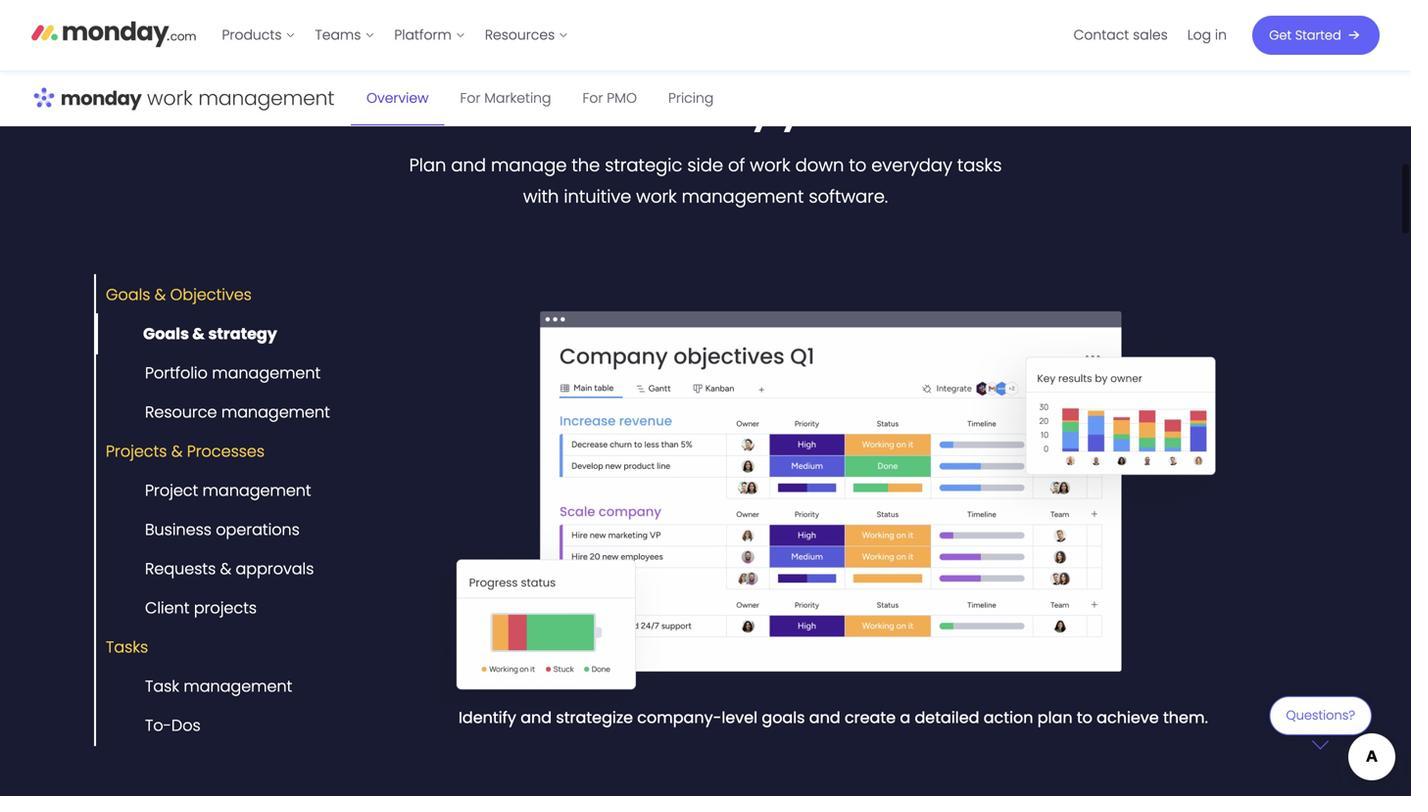 Task type: vqa. For each thing, say whether or not it's contained in the screenshot.
'aboutSign'
no



Task type: locate. For each thing, give the bounding box(es) containing it.
1 horizontal spatial work
[[750, 153, 791, 178]]

& down resource
[[171, 440, 183, 463]]

work
[[750, 153, 791, 178], [636, 184, 677, 209]]

portfolio management
[[145, 362, 321, 384]]

management down "of"
[[682, 184, 804, 209]]

sales
[[1133, 25, 1168, 45]]

goals & objectives
[[106, 284, 252, 306]]

for left the marketing
[[460, 89, 481, 108]]

manage
[[491, 153, 567, 178]]

operations
[[216, 519, 300, 541]]

0 vertical spatial goals
[[106, 284, 150, 306]]

task management
[[145, 676, 292, 698]]

for
[[460, 89, 481, 108], [583, 89, 603, 108]]

to
[[849, 153, 867, 178], [1077, 707, 1093, 729]]

questions?
[[1286, 707, 1355, 725]]

and inside the plan and manage the strategic side of work down to everyday tasks with intuitive work management software.
[[451, 153, 486, 178]]

pricing link
[[653, 72, 729, 125]]

1 horizontal spatial the
[[630, 86, 689, 135]]

teams link
[[305, 20, 385, 51]]

goals for goals & strategy
[[143, 323, 189, 345]]

and right plan
[[451, 153, 486, 178]]

0 horizontal spatial for
[[460, 89, 481, 108]]

& up goals & strategy tab
[[155, 284, 166, 306]]

goals inside tab
[[106, 284, 150, 306]]

contact sales
[[1074, 25, 1168, 45]]

and right goals
[[809, 707, 841, 729]]

strategic
[[605, 153, 683, 178]]

0 horizontal spatial work
[[636, 184, 677, 209]]

1 vertical spatial the
[[572, 153, 600, 178]]

portfolio
[[145, 362, 208, 384]]

management up dos on the left
[[184, 676, 292, 698]]

goals down goals & objectives tab
[[143, 323, 189, 345]]

the inside the plan and manage the strategic side of work down to everyday tasks with intuitive work management software.
[[572, 153, 600, 178]]

client projects tab
[[94, 588, 257, 629]]

work right "of"
[[750, 153, 791, 178]]

management down portfolio management
[[221, 401, 330, 423]]

approvals
[[236, 558, 314, 580]]

requests & approvals
[[145, 558, 314, 580]]

for pmo link
[[567, 72, 653, 125]]

strategy
[[208, 323, 277, 345]]

company-
[[637, 707, 722, 729]]

0 vertical spatial to
[[849, 153, 867, 178]]

1 for from the left
[[460, 89, 481, 108]]

everyday
[[872, 153, 953, 178]]

log
[[1188, 25, 1211, 45]]

management down strategy
[[212, 362, 321, 384]]

projects & processes
[[106, 440, 265, 463]]

objectives
[[170, 284, 252, 306]]

&
[[155, 284, 166, 306], [192, 323, 205, 345], [171, 440, 183, 463], [220, 558, 231, 580]]

goals
[[762, 707, 805, 729]]

identify
[[459, 707, 516, 729]]

goals & strategy
[[143, 323, 277, 345]]

to right plan
[[1077, 707, 1093, 729]]

goals up goals & strategy tab
[[106, 284, 150, 306]]

for for for pmo
[[583, 89, 603, 108]]

pmo
[[607, 89, 637, 108]]

products link
[[212, 20, 305, 51]]

and
[[451, 153, 486, 178], [521, 707, 552, 729], [809, 707, 841, 729]]

do
[[856, 86, 903, 135]]

a
[[900, 707, 911, 729]]

for marketing
[[460, 89, 551, 108]]

goals strategy image
[[350, 276, 1317, 707]]

& up portfolio management tab
[[192, 323, 205, 345]]

for left pmo
[[583, 89, 603, 108]]

identify and strategize company-level goals and create a detailed action plan to achieve them.
[[459, 707, 1208, 729]]

& inside tab
[[192, 323, 205, 345]]

for pmo
[[583, 89, 637, 108]]

to up software.
[[849, 153, 867, 178]]

1 horizontal spatial list
[[1064, 0, 1237, 71]]

management inside resource management tab
[[221, 401, 330, 423]]

1 horizontal spatial and
[[521, 707, 552, 729]]

goals for goals & objectives
[[106, 284, 150, 306]]

action
[[984, 707, 1034, 729]]

log in link
[[1178, 20, 1237, 51]]

the
[[630, 86, 689, 135], [572, 153, 600, 178]]

work down strategic
[[636, 184, 677, 209]]

questions? button
[[1270, 697, 1372, 750]]

pricing
[[668, 89, 714, 108]]

0 horizontal spatial and
[[451, 153, 486, 178]]

to-dos tab
[[94, 706, 201, 747]]

platform
[[394, 25, 452, 45]]

management
[[682, 184, 804, 209], [212, 362, 321, 384], [221, 401, 330, 423], [203, 480, 311, 502], [184, 676, 292, 698]]

1 vertical spatial goals
[[143, 323, 189, 345]]

task
[[145, 676, 179, 698]]

1 horizontal spatial for
[[583, 89, 603, 108]]

teams
[[315, 25, 361, 45]]

contact sales link
[[1064, 20, 1178, 51]]

management inside project management tab
[[203, 480, 311, 502]]

processes
[[187, 440, 265, 463]]

get started
[[1269, 26, 1341, 44]]

2 horizontal spatial and
[[809, 707, 841, 729]]

2 for from the left
[[583, 89, 603, 108]]

management inside portfolio management tab
[[212, 362, 321, 384]]

goals
[[106, 284, 150, 306], [143, 323, 189, 345]]

& up projects
[[220, 558, 231, 580]]

management up 'operations'
[[203, 480, 311, 502]]

task management tab
[[94, 667, 292, 708]]

monday.com logo image
[[31, 13, 197, 54]]

2 list from the left
[[1064, 0, 1237, 71]]

and right identify
[[521, 707, 552, 729]]

management inside task management 'tab'
[[184, 676, 292, 698]]

marketing
[[484, 89, 551, 108]]

contact
[[1074, 25, 1129, 45]]

level
[[722, 707, 758, 729]]

get started button
[[1253, 16, 1380, 55]]

list
[[212, 0, 578, 71], [1064, 0, 1237, 71]]

management for task management
[[184, 676, 292, 698]]

0 horizontal spatial to
[[849, 153, 867, 178]]

0 horizontal spatial list
[[212, 0, 578, 71]]

1 vertical spatial work
[[636, 184, 677, 209]]

with
[[523, 184, 559, 209]]

tasks
[[957, 153, 1002, 178]]

& for approvals
[[220, 558, 231, 580]]

for inside for pmo link
[[583, 89, 603, 108]]

and for plan
[[451, 153, 486, 178]]

list containing products
[[212, 0, 578, 71]]

0 horizontal spatial the
[[572, 153, 600, 178]]

software.
[[809, 184, 888, 209]]

overview link
[[351, 72, 444, 125]]

1 horizontal spatial to
[[1077, 707, 1093, 729]]

1 list from the left
[[212, 0, 578, 71]]

for inside for marketing link
[[460, 89, 481, 108]]

goals inside tab
[[143, 323, 189, 345]]

0 vertical spatial work
[[750, 153, 791, 178]]



Task type: describe. For each thing, give the bounding box(es) containing it.
project management
[[145, 480, 311, 502]]

resources
[[485, 25, 555, 45]]

to-
[[145, 715, 171, 737]]

projects
[[106, 440, 167, 463]]

log in
[[1188, 25, 1227, 45]]

project
[[145, 480, 198, 502]]

create
[[845, 707, 896, 729]]

goals & strategy tab
[[94, 314, 277, 355]]

you
[[781, 86, 848, 135]]

resource management
[[145, 401, 330, 423]]

resource
[[145, 401, 217, 423]]

business operations
[[145, 519, 300, 541]]

side
[[687, 153, 723, 178]]

them.
[[1163, 707, 1208, 729]]

plan
[[409, 153, 446, 178]]

works
[[509, 86, 622, 135]]

1 vertical spatial to
[[1077, 707, 1093, 729]]

main element
[[212, 0, 1380, 71]]

to inside the plan and manage the strategic side of work down to everyday tasks with intuitive work management software.
[[849, 153, 867, 178]]

client projects
[[145, 597, 257, 619]]

tasks tab
[[94, 627, 148, 669]]

tasks
[[106, 636, 148, 659]]

to-dos
[[145, 715, 201, 737]]

resource management tab
[[94, 392, 330, 433]]

way
[[697, 86, 772, 135]]

management inside the plan and manage the strategic side of work down to everyday tasks with intuitive work management software.
[[682, 184, 804, 209]]

projects
[[194, 597, 257, 619]]

dos
[[171, 715, 201, 737]]

plan
[[1038, 707, 1073, 729]]

for marketing link
[[444, 72, 567, 125]]

business
[[145, 519, 212, 541]]

started
[[1295, 26, 1341, 44]]

parlax placeholder image
[[141, 0, 1270, 25]]

down
[[795, 153, 844, 178]]

monday.com work management image
[[31, 72, 335, 126]]

management for project management
[[203, 480, 311, 502]]

detailed
[[915, 707, 980, 729]]

goals & objectives tab
[[94, 275, 252, 316]]

platform link
[[385, 20, 475, 51]]

get
[[1269, 26, 1292, 44]]

0 vertical spatial the
[[630, 86, 689, 135]]

strategize
[[556, 707, 633, 729]]

& for objectives
[[155, 284, 166, 306]]

list containing contact sales
[[1064, 0, 1237, 71]]

client
[[145, 597, 190, 619]]

requests & approvals tab
[[94, 549, 314, 590]]

resources link
[[475, 20, 578, 51]]

& for processes
[[171, 440, 183, 463]]

and for identify
[[521, 707, 552, 729]]

plan and manage the strategic side of work down to everyday tasks with intuitive work management software.
[[409, 153, 1002, 209]]

of
[[728, 153, 745, 178]]

achieve
[[1097, 707, 1159, 729]]

in
[[1215, 25, 1227, 45]]

for for for marketing
[[460, 89, 481, 108]]

intuitive
[[564, 184, 632, 209]]

overview
[[367, 89, 429, 108]]

project management tab
[[94, 471, 311, 512]]

portfolio management tab
[[94, 353, 321, 394]]

& for strategy
[[192, 323, 205, 345]]

management for resource management
[[221, 401, 330, 423]]

projects & processes tab
[[94, 431, 265, 473]]

requests
[[145, 558, 216, 580]]

management for portfolio management
[[212, 362, 321, 384]]

business operations tab
[[94, 510, 300, 551]]

products
[[222, 25, 282, 45]]

works the way you do
[[509, 86, 903, 135]]



